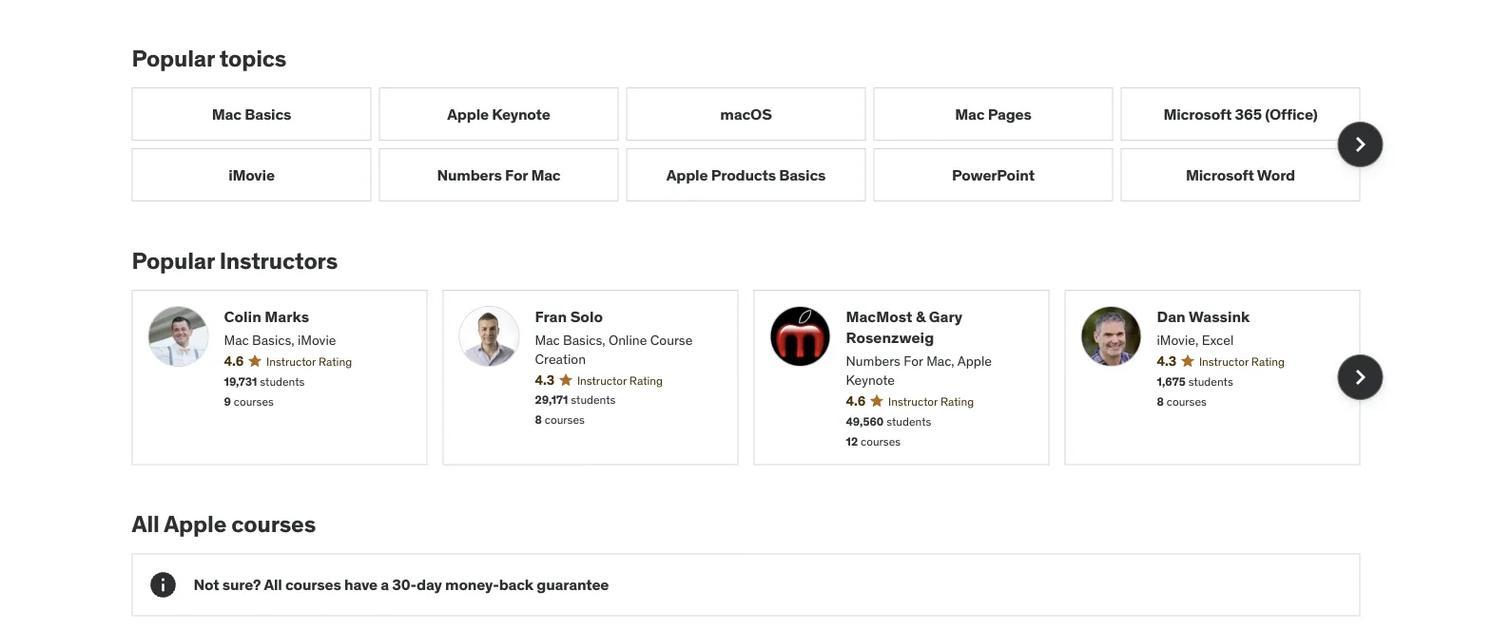 Task type: locate. For each thing, give the bounding box(es) containing it.
students right 49,560
[[887, 414, 931, 429]]

8 for dan
[[1157, 394, 1164, 409]]

courses for not
[[285, 575, 341, 595]]

instructor rating down online
[[577, 373, 663, 388]]

students inside the 19,731 students 9 courses
[[260, 374, 305, 389]]

9
[[224, 394, 231, 409]]

rating for fran solo
[[629, 373, 663, 388]]

1 horizontal spatial imovie
[[298, 332, 336, 349]]

8 inside 1,675 students 8 courses
[[1157, 394, 1164, 409]]

students right 19,731
[[260, 374, 305, 389]]

imovie down the mac basics link
[[228, 165, 275, 184]]

numbers down apple keynote link
[[437, 165, 502, 184]]

keynote inside macmost & gary rosenzweig numbers for mac, apple keynote
[[846, 372, 895, 389]]

fran solo link
[[535, 306, 722, 327]]

courses down 19,731
[[234, 394, 274, 409]]

dan wassink link
[[1157, 306, 1344, 327]]

2 basics, from the left
[[563, 332, 605, 349]]

for left mac,
[[904, 353, 923, 370]]

courses down '29,171'
[[545, 413, 585, 427]]

word
[[1257, 165, 1295, 184]]

courses down 1,675
[[1167, 394, 1207, 409]]

microsoft left 365
[[1163, 104, 1232, 124]]

microsoft
[[1163, 104, 1232, 124], [1186, 165, 1254, 184]]

1 horizontal spatial keynote
[[846, 372, 895, 389]]

0 vertical spatial next image
[[1345, 129, 1376, 160]]

1 horizontal spatial for
[[904, 353, 923, 370]]

students right 1,675
[[1188, 374, 1233, 389]]

mac down apple keynote link
[[531, 165, 561, 184]]

1 basics, from the left
[[252, 332, 294, 349]]

students inside 49,560 students 12 courses
[[887, 414, 931, 429]]

courses for 19,731
[[234, 394, 274, 409]]

carousel element containing mac basics
[[132, 87, 1383, 202]]

1 carousel element from the top
[[132, 87, 1383, 202]]

basics, down solo
[[563, 332, 605, 349]]

1 vertical spatial basics
[[779, 165, 826, 184]]

mac down popular topics at the top
[[212, 104, 241, 124]]

1 vertical spatial microsoft
[[1186, 165, 1254, 184]]

macmost & gary rosenzweig link
[[846, 306, 1033, 349]]

19,731 students 9 courses
[[224, 374, 305, 409]]

1 vertical spatial next image
[[1345, 363, 1376, 393]]

courses inside 1,675 students 8 courses
[[1167, 394, 1207, 409]]

2 carousel element from the top
[[132, 290, 1383, 466]]

colin marks link
[[224, 306, 411, 327]]

1 vertical spatial all
[[264, 575, 282, 595]]

courses inside the 19,731 students 9 courses
[[234, 394, 274, 409]]

1 vertical spatial numbers
[[846, 353, 901, 370]]

8
[[1157, 394, 1164, 409], [535, 413, 542, 427]]

29,171 students 8 courses
[[535, 393, 616, 427]]

instructor rating down mac,
[[888, 394, 974, 409]]

basics
[[245, 104, 291, 124], [779, 165, 826, 184]]

students inside 29,171 students 8 courses
[[571, 393, 616, 408]]

mac inside fran solo mac basics, online course creation
[[535, 332, 560, 349]]

next image for popular topics
[[1345, 129, 1376, 160]]

guarantee
[[537, 575, 609, 595]]

rating down mac,
[[941, 394, 974, 409]]

money-
[[445, 575, 499, 595]]

numbers inside macmost & gary rosenzweig numbers for mac, apple keynote
[[846, 353, 901, 370]]

0 vertical spatial all
[[132, 510, 159, 539]]

0 horizontal spatial basics,
[[252, 332, 294, 349]]

day
[[417, 575, 442, 595]]

next image inside popular instructors element
[[1345, 363, 1376, 393]]

next image
[[1345, 129, 1376, 160], [1345, 363, 1376, 393]]

0 vertical spatial carousel element
[[132, 87, 1383, 202]]

0 horizontal spatial 4.6
[[224, 353, 244, 370]]

numbers down the rosenzweig on the bottom right of page
[[846, 353, 901, 370]]

rating for colin marks
[[319, 355, 352, 369]]

mac inside colin marks mac basics, imovie
[[224, 332, 249, 349]]

students inside 1,675 students 8 courses
[[1188, 374, 1233, 389]]

all apple courses
[[132, 510, 316, 539]]

0 vertical spatial microsoft
[[1163, 104, 1232, 124]]

a
[[381, 575, 389, 595]]

1 vertical spatial for
[[904, 353, 923, 370]]

0 horizontal spatial 4.3
[[535, 371, 554, 388]]

carousel element
[[132, 87, 1383, 202], [132, 290, 1383, 466]]

0 vertical spatial 8
[[1157, 394, 1164, 409]]

mac for fran solo mac basics, online course creation
[[535, 332, 560, 349]]

instructor up 29,171 students 8 courses
[[577, 373, 627, 388]]

keynote
[[492, 104, 550, 124], [846, 372, 895, 389]]

students for solo
[[571, 393, 616, 408]]

8 down 1,675
[[1157, 394, 1164, 409]]

0 vertical spatial 4.3
[[1157, 353, 1176, 370]]

0 vertical spatial basics
[[245, 104, 291, 124]]

rating down colin marks link
[[319, 355, 352, 369]]

1 horizontal spatial 8
[[1157, 394, 1164, 409]]

0 vertical spatial popular
[[132, 44, 215, 72]]

0 vertical spatial 4.6
[[224, 353, 244, 370]]

mac pages link
[[873, 87, 1113, 141]]

0 horizontal spatial for
[[505, 165, 528, 184]]

4.6 for basics,
[[224, 353, 244, 370]]

basics, for solo
[[563, 332, 605, 349]]

courses left have
[[285, 575, 341, 595]]

basics, down marks
[[252, 332, 294, 349]]

1 horizontal spatial basics
[[779, 165, 826, 184]]

1 vertical spatial imovie
[[298, 332, 336, 349]]

4.6 up 19,731
[[224, 353, 244, 370]]

microsoft inside microsoft word link
[[1186, 165, 1254, 184]]

12
[[846, 434, 858, 449]]

1 vertical spatial 8
[[535, 413, 542, 427]]

mac
[[212, 104, 241, 124], [955, 104, 985, 124], [531, 165, 561, 184], [224, 332, 249, 349], [535, 332, 560, 349]]

instructor down 'excel' at the bottom of page
[[1199, 355, 1249, 369]]

(office)
[[1265, 104, 1318, 124]]

microsoft 365 (office)
[[1163, 104, 1318, 124]]

4.3
[[1157, 353, 1176, 370], [535, 371, 554, 388]]

0 vertical spatial keynote
[[492, 104, 550, 124]]

microsoft inside microsoft 365 (office) link
[[1163, 104, 1232, 124]]

popular
[[132, 44, 215, 72], [132, 246, 215, 275]]

imovie
[[228, 165, 275, 184], [298, 332, 336, 349]]

1 vertical spatial carousel element
[[132, 290, 1383, 466]]

4.6 up 49,560
[[846, 393, 865, 410]]

1 vertical spatial keynote
[[846, 372, 895, 389]]

basics, inside colin marks mac basics, imovie
[[252, 332, 294, 349]]

instructor up 49,560 students 12 courses
[[888, 394, 938, 409]]

mac up creation
[[535, 332, 560, 349]]

microsoft left word
[[1186, 165, 1254, 184]]

students
[[260, 374, 305, 389], [1188, 374, 1233, 389], [571, 393, 616, 408], [887, 414, 931, 429]]

1 horizontal spatial basics,
[[563, 332, 605, 349]]

courses up sure? at the left bottom of page
[[231, 510, 316, 539]]

instructor
[[266, 355, 316, 369], [1199, 355, 1249, 369], [577, 373, 627, 388], [888, 394, 938, 409]]

for
[[505, 165, 528, 184], [904, 353, 923, 370]]

keynote up 49,560
[[846, 372, 895, 389]]

have
[[344, 575, 378, 595]]

4.6
[[224, 353, 244, 370], [846, 393, 865, 410]]

0 horizontal spatial imovie
[[228, 165, 275, 184]]

instructor for dan wassink
[[1199, 355, 1249, 369]]

apple inside macmost & gary rosenzweig numbers for mac, apple keynote
[[957, 353, 992, 370]]

numbers
[[437, 165, 502, 184], [846, 353, 901, 370]]

2 next image from the top
[[1345, 363, 1376, 393]]

1 next image from the top
[[1345, 129, 1376, 160]]

dan wassink imovie, excel
[[1157, 306, 1250, 349]]

rating down dan wassink link
[[1251, 355, 1285, 369]]

rating down online
[[629, 373, 663, 388]]

apple
[[447, 104, 489, 124], [666, 165, 708, 184], [957, 353, 992, 370], [164, 510, 226, 539]]

instructor down colin marks mac basics, imovie
[[266, 355, 316, 369]]

students right '29,171'
[[571, 393, 616, 408]]

4.3 up 1,675
[[1157, 353, 1176, 370]]

carousel element containing colin marks
[[132, 290, 1383, 466]]

microsoft for microsoft word
[[1186, 165, 1254, 184]]

1 vertical spatial popular
[[132, 246, 215, 275]]

4.6 for rosenzweig
[[846, 393, 865, 410]]

instructor rating down 'excel' at the bottom of page
[[1199, 355, 1285, 369]]

imovie down colin marks link
[[298, 332, 336, 349]]

macos link
[[626, 87, 866, 141]]

instructor rating down colin marks mac basics, imovie
[[266, 355, 352, 369]]

1 popular from the top
[[132, 44, 215, 72]]

8 inside 29,171 students 8 courses
[[535, 413, 542, 427]]

apple left products
[[666, 165, 708, 184]]

1 vertical spatial 4.3
[[535, 371, 554, 388]]

instructor for colin marks
[[266, 355, 316, 369]]

1 horizontal spatial numbers
[[846, 353, 901, 370]]

basics,
[[252, 332, 294, 349], [563, 332, 605, 349]]

basics, for marks
[[252, 332, 294, 349]]

for inside macmost & gary rosenzweig numbers for mac, apple keynote
[[904, 353, 923, 370]]

mac pages
[[955, 104, 1032, 124]]

1 vertical spatial 4.6
[[846, 393, 865, 410]]

basics, inside fran solo mac basics, online course creation
[[563, 332, 605, 349]]

8 down '29,171'
[[535, 413, 542, 427]]

rating
[[319, 355, 352, 369], [1251, 355, 1285, 369], [629, 373, 663, 388], [941, 394, 974, 409]]

0 vertical spatial numbers
[[437, 165, 502, 184]]

sure?
[[222, 575, 261, 595]]

fran
[[535, 306, 567, 326]]

all
[[132, 510, 159, 539], [264, 575, 282, 595]]

back
[[499, 575, 534, 595]]

keynote up numbers for mac
[[492, 104, 550, 124]]

numbers for mac
[[437, 165, 561, 184]]

courses inside 49,560 students 12 courses
[[861, 434, 901, 449]]

1 horizontal spatial 4.3
[[1157, 353, 1176, 370]]

0 horizontal spatial 8
[[535, 413, 542, 427]]

for down apple keynote link
[[505, 165, 528, 184]]

microsoft word link
[[1121, 148, 1360, 202]]

powerpoint
[[952, 165, 1035, 184]]

basics right products
[[779, 165, 826, 184]]

courses inside 29,171 students 8 courses
[[545, 413, 585, 427]]

4.3 up '29,171'
[[535, 371, 554, 388]]

instructor rating
[[266, 355, 352, 369], [1199, 355, 1285, 369], [577, 373, 663, 388], [888, 394, 974, 409]]

wassink
[[1189, 306, 1250, 326]]

courses
[[234, 394, 274, 409], [1167, 394, 1207, 409], [545, 413, 585, 427], [861, 434, 901, 449], [231, 510, 316, 539], [285, 575, 341, 595]]

popular for popular instructors
[[132, 246, 215, 275]]

mac basics
[[212, 104, 291, 124]]

courses for 29,171
[[545, 413, 585, 427]]

1 horizontal spatial 4.6
[[846, 393, 865, 410]]

courses down 49,560
[[861, 434, 901, 449]]

0 horizontal spatial keynote
[[492, 104, 550, 124]]

basics down topics
[[245, 104, 291, 124]]

mac down colin
[[224, 332, 249, 349]]

2 popular from the top
[[132, 246, 215, 275]]

gary
[[929, 306, 962, 326]]

popular topics
[[132, 44, 286, 72]]

apple right mac,
[[957, 353, 992, 370]]



Task type: describe. For each thing, give the bounding box(es) containing it.
29,171
[[535, 393, 568, 408]]

instructors
[[219, 246, 338, 275]]

students for wassink
[[1188, 374, 1233, 389]]

students for &
[[887, 414, 931, 429]]

not sure? all courses have a 30-day money-back guarantee
[[194, 575, 609, 595]]

imovie,
[[1157, 332, 1199, 349]]

microsoft 365 (office) link
[[1121, 87, 1360, 141]]

4.3 for fran solo
[[535, 371, 554, 388]]

powerpoint link
[[873, 148, 1113, 202]]

mac basics link
[[132, 87, 371, 141]]

apple products basics
[[666, 165, 826, 184]]

colin
[[224, 306, 261, 326]]

1,675
[[1157, 374, 1186, 389]]

instructor for fran solo
[[577, 373, 627, 388]]

popular instructors
[[132, 246, 338, 275]]

excel
[[1202, 332, 1234, 349]]

0 horizontal spatial basics
[[245, 104, 291, 124]]

30-
[[392, 575, 417, 595]]

fran solo mac basics, online course creation
[[535, 306, 693, 367]]

popular instructors element
[[132, 246, 1383, 466]]

apple products basics link
[[626, 148, 866, 202]]

instructor for macmost & gary rosenzweig
[[888, 394, 938, 409]]

49,560
[[846, 414, 884, 429]]

imovie inside colin marks mac basics, imovie
[[298, 332, 336, 349]]

macos
[[720, 104, 772, 124]]

&
[[916, 306, 926, 326]]

numbers for mac link
[[379, 148, 619, 202]]

topics
[[219, 44, 286, 72]]

instructor rating for colin marks
[[266, 355, 352, 369]]

pages
[[988, 104, 1032, 124]]

1 horizontal spatial all
[[264, 575, 282, 595]]

students for marks
[[260, 374, 305, 389]]

apple keynote link
[[379, 87, 619, 141]]

courses for 49,560
[[861, 434, 901, 449]]

0 horizontal spatial all
[[132, 510, 159, 539]]

microsoft for microsoft 365 (office)
[[1163, 104, 1232, 124]]

rating for macmost & gary rosenzweig
[[941, 394, 974, 409]]

macmost & gary rosenzweig numbers for mac, apple keynote
[[846, 306, 992, 389]]

instructor rating for dan wassink
[[1199, 355, 1285, 369]]

mac left pages
[[955, 104, 985, 124]]

apple up not at the bottom
[[164, 510, 226, 539]]

colin marks mac basics, imovie
[[224, 306, 336, 349]]

online
[[609, 332, 647, 349]]

0 vertical spatial for
[[505, 165, 528, 184]]

mac for colin marks mac basics, imovie
[[224, 332, 249, 349]]

apple up numbers for mac
[[447, 104, 489, 124]]

macmost
[[846, 306, 912, 326]]

mac,
[[926, 353, 954, 370]]

not
[[194, 575, 219, 595]]

mac for numbers for mac
[[531, 165, 561, 184]]

course
[[650, 332, 693, 349]]

0 horizontal spatial numbers
[[437, 165, 502, 184]]

carousel element for popular instructors
[[132, 290, 1383, 466]]

courses for 1,675
[[1167, 394, 1207, 409]]

19,731
[[224, 374, 257, 389]]

products
[[711, 165, 776, 184]]

49,560 students 12 courses
[[846, 414, 931, 449]]

instructor rating for fran solo
[[577, 373, 663, 388]]

apple keynote
[[447, 104, 550, 124]]

carousel element for popular topics
[[132, 87, 1383, 202]]

popular for popular topics
[[132, 44, 215, 72]]

keynote inside apple keynote link
[[492, 104, 550, 124]]

solo
[[570, 306, 603, 326]]

instructor rating for macmost & gary rosenzweig
[[888, 394, 974, 409]]

next image for popular instructors
[[1345, 363, 1376, 393]]

4.3 for dan wassink
[[1157, 353, 1176, 370]]

imovie link
[[132, 148, 371, 202]]

marks
[[265, 306, 309, 326]]

rating for dan wassink
[[1251, 355, 1285, 369]]

microsoft word
[[1186, 165, 1295, 184]]

dan
[[1157, 306, 1186, 326]]

creation
[[535, 350, 586, 367]]

365
[[1235, 104, 1262, 124]]

rosenzweig
[[846, 328, 934, 347]]

8 for fran
[[535, 413, 542, 427]]

1,675 students 8 courses
[[1157, 374, 1233, 409]]

0 vertical spatial imovie
[[228, 165, 275, 184]]



Task type: vqa. For each thing, say whether or not it's contained in the screenshot.
popular instructors element
yes



